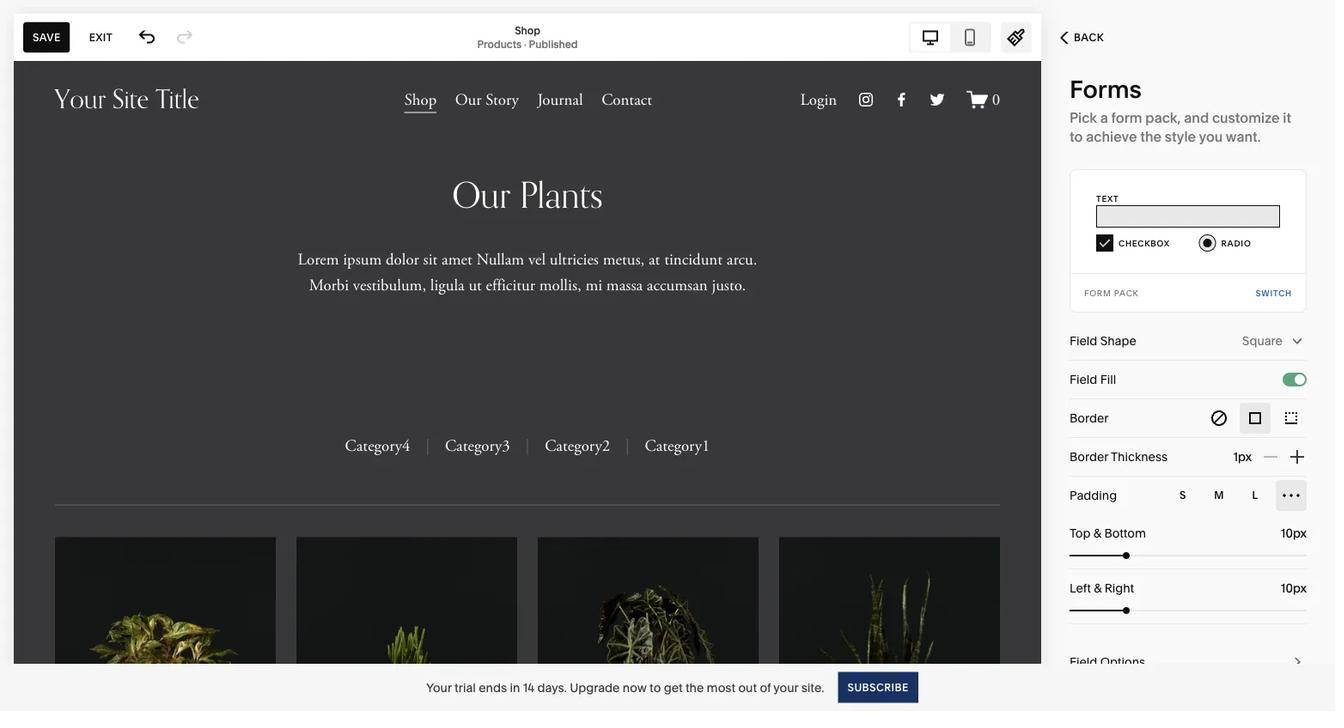 Task type: describe. For each thing, give the bounding box(es) containing it.
site.
[[801, 680, 824, 695]]

top
[[1070, 526, 1091, 541]]

to for forms
[[1070, 128, 1083, 145]]

field for field fill
[[1070, 372, 1097, 387]]

days.
[[537, 680, 567, 695]]

back button
[[1041, 19, 1123, 57]]

customize
[[1212, 109, 1280, 126]]

want.
[[1226, 128, 1261, 145]]

and
[[1184, 109, 1209, 126]]

square
[[1242, 334, 1283, 348]]

in
[[510, 680, 520, 695]]

form
[[1084, 288, 1111, 298]]

form pack
[[1084, 288, 1139, 298]]

Border Thickness field
[[1195, 438, 1252, 476]]

achieve
[[1086, 128, 1137, 145]]

exit
[[89, 31, 113, 43]]

your
[[426, 680, 452, 695]]

pick
[[1070, 109, 1097, 126]]

field for field options
[[1070, 655, 1097, 670]]

a
[[1100, 109, 1108, 126]]

trial
[[455, 680, 476, 695]]

your trial ends in 14 days. upgrade now to get the most out of your site.
[[426, 680, 824, 695]]

border for border thickness
[[1070, 450, 1108, 464]]

left
[[1070, 581, 1091, 596]]

l
[[1252, 489, 1258, 502]]

it
[[1283, 109, 1291, 126]]

pack
[[1114, 288, 1139, 298]]

left & right
[[1070, 581, 1134, 596]]

of
[[760, 680, 771, 695]]

pack,
[[1146, 109, 1181, 126]]

& for bottom
[[1094, 526, 1101, 541]]

subscribe button
[[838, 672, 918, 703]]

out
[[738, 680, 757, 695]]

bottom
[[1104, 526, 1146, 541]]

& for right
[[1094, 581, 1102, 596]]

field options button
[[1070, 643, 1307, 682]]

switch button
[[1256, 274, 1292, 312]]

field shape
[[1070, 334, 1137, 348]]

to for your
[[650, 680, 661, 695]]

products
[[477, 38, 522, 50]]

s
[[1180, 489, 1186, 502]]

upgrade
[[570, 680, 620, 695]]

subscribe
[[848, 681, 909, 694]]

ends
[[479, 680, 507, 695]]



Task type: locate. For each thing, give the bounding box(es) containing it.
option group for border
[[1204, 403, 1307, 434]]

fill
[[1100, 372, 1116, 387]]

field options
[[1070, 655, 1145, 670]]

option group
[[1204, 403, 1307, 434], [1168, 480, 1307, 511]]

2 vertical spatial field
[[1070, 655, 1097, 670]]

field inside button
[[1070, 655, 1097, 670]]

you
[[1199, 128, 1223, 145]]

field fill
[[1070, 372, 1116, 387]]

the
[[1140, 128, 1162, 145], [686, 680, 704, 695]]

None range field
[[1070, 552, 1307, 559], [1070, 607, 1307, 614], [1070, 552, 1307, 559], [1070, 607, 1307, 614]]

1 vertical spatial the
[[686, 680, 704, 695]]

shop
[[515, 24, 540, 37]]

padding
[[1070, 488, 1117, 503]]

the inside forms pick a form pack, and customize it to achieve the style you want.
[[1140, 128, 1162, 145]]

right
[[1105, 581, 1134, 596]]

&
[[1094, 526, 1101, 541], [1094, 581, 1102, 596]]

to
[[1070, 128, 1083, 145], [650, 680, 661, 695]]

2 field from the top
[[1070, 372, 1097, 387]]

now
[[623, 680, 647, 695]]

None checkbox
[[1295, 375, 1305, 385]]

the for forms
[[1140, 128, 1162, 145]]

0 vertical spatial to
[[1070, 128, 1083, 145]]

1 field from the top
[[1070, 334, 1097, 348]]

1 vertical spatial to
[[650, 680, 661, 695]]

border
[[1070, 411, 1109, 426], [1070, 450, 1108, 464]]

field
[[1070, 334, 1097, 348], [1070, 372, 1097, 387], [1070, 655, 1097, 670]]

option group down border thickness field
[[1168, 480, 1307, 511]]

save
[[33, 31, 61, 43]]

field left the options
[[1070, 655, 1097, 670]]

m
[[1214, 489, 1224, 502]]

border thickness
[[1070, 450, 1168, 464]]

1 horizontal spatial to
[[1070, 128, 1083, 145]]

forms
[[1070, 75, 1142, 104]]

exit button
[[80, 22, 122, 53]]

shop products · published
[[477, 24, 578, 50]]

1 horizontal spatial the
[[1140, 128, 1162, 145]]

form
[[1111, 109, 1142, 126]]

field left fill in the bottom of the page
[[1070, 372, 1097, 387]]

14
[[523, 680, 534, 695]]

tab list
[[911, 24, 990, 51]]

border for border
[[1070, 411, 1109, 426]]

& right left
[[1094, 581, 1102, 596]]

option group containing s
[[1168, 480, 1307, 511]]

to down pick
[[1070, 128, 1083, 145]]

back
[[1074, 31, 1104, 44]]

0 horizontal spatial the
[[686, 680, 704, 695]]

get
[[664, 680, 683, 695]]

thickness
[[1111, 450, 1168, 464]]

to inside forms pick a form pack, and customize it to achieve the style you want.
[[1070, 128, 1083, 145]]

option group for padding
[[1168, 480, 1307, 511]]

to left get
[[650, 680, 661, 695]]

1 vertical spatial field
[[1070, 372, 1097, 387]]

border down field fill
[[1070, 411, 1109, 426]]

style
[[1165, 128, 1196, 145]]

0 vertical spatial border
[[1070, 411, 1109, 426]]

the right get
[[686, 680, 704, 695]]

·
[[524, 38, 526, 50]]

option group up border thickness field
[[1204, 403, 1307, 434]]

None field
[[1250, 524, 1307, 543], [1250, 579, 1307, 598], [1250, 524, 1307, 543], [1250, 579, 1307, 598]]

0 vertical spatial the
[[1140, 128, 1162, 145]]

1 border from the top
[[1070, 411, 1109, 426]]

forms pick a form pack, and customize it to achieve the style you want.
[[1070, 75, 1291, 145]]

published
[[529, 38, 578, 50]]

save button
[[23, 22, 70, 53]]

1 vertical spatial border
[[1070, 450, 1108, 464]]

field for field shape
[[1070, 334, 1097, 348]]

1 vertical spatial option group
[[1168, 480, 1307, 511]]

2 border from the top
[[1070, 450, 1108, 464]]

options
[[1100, 655, 1145, 670]]

0 vertical spatial field
[[1070, 334, 1097, 348]]

field left 'shape'
[[1070, 334, 1097, 348]]

0 vertical spatial option group
[[1204, 403, 1307, 434]]

switch
[[1256, 288, 1292, 298]]

the down "pack,"
[[1140, 128, 1162, 145]]

the for your
[[686, 680, 704, 695]]

0 horizontal spatial to
[[650, 680, 661, 695]]

top & bottom
[[1070, 526, 1146, 541]]

most
[[707, 680, 735, 695]]

& right top
[[1094, 526, 1101, 541]]

1 vertical spatial &
[[1094, 581, 1102, 596]]

border up 'padding' at the right
[[1070, 450, 1108, 464]]

shape
[[1100, 334, 1137, 348]]

3 field from the top
[[1070, 655, 1097, 670]]

your
[[774, 680, 798, 695]]

0 vertical spatial &
[[1094, 526, 1101, 541]]



Task type: vqa. For each thing, say whether or not it's contained in the screenshot.
home in button
no



